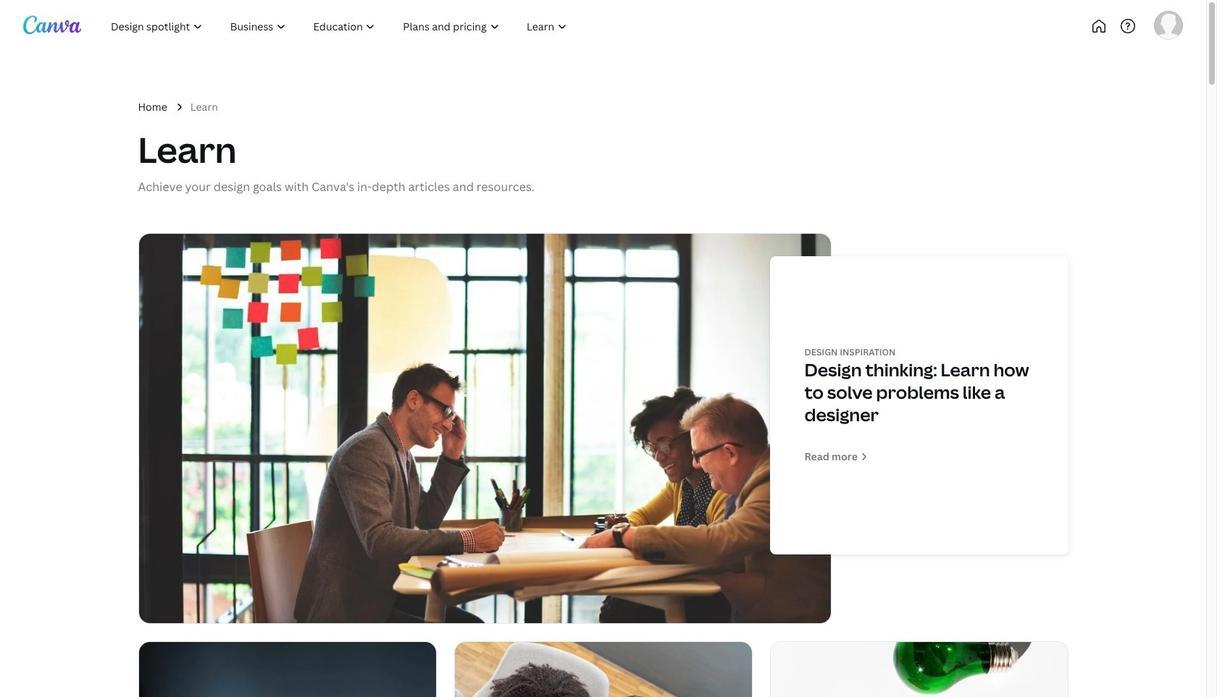 Task type: locate. For each thing, give the bounding box(es) containing it.
design thinking image
[[139, 234, 831, 624]]

brand building image
[[770, 643, 1068, 698]]

faizur rehman phpzdehn6os unsplash1 image
[[139, 643, 436, 698]]



Task type: describe. For each thing, give the bounding box(es) containing it.
untitleddesign13 image
[[455, 643, 752, 698]]

top level navigation element
[[99, 12, 629, 41]]



Task type: vqa. For each thing, say whether or not it's contained in the screenshot.
faizur rehman pHPzdEHN6Os unsplash1 image
yes



